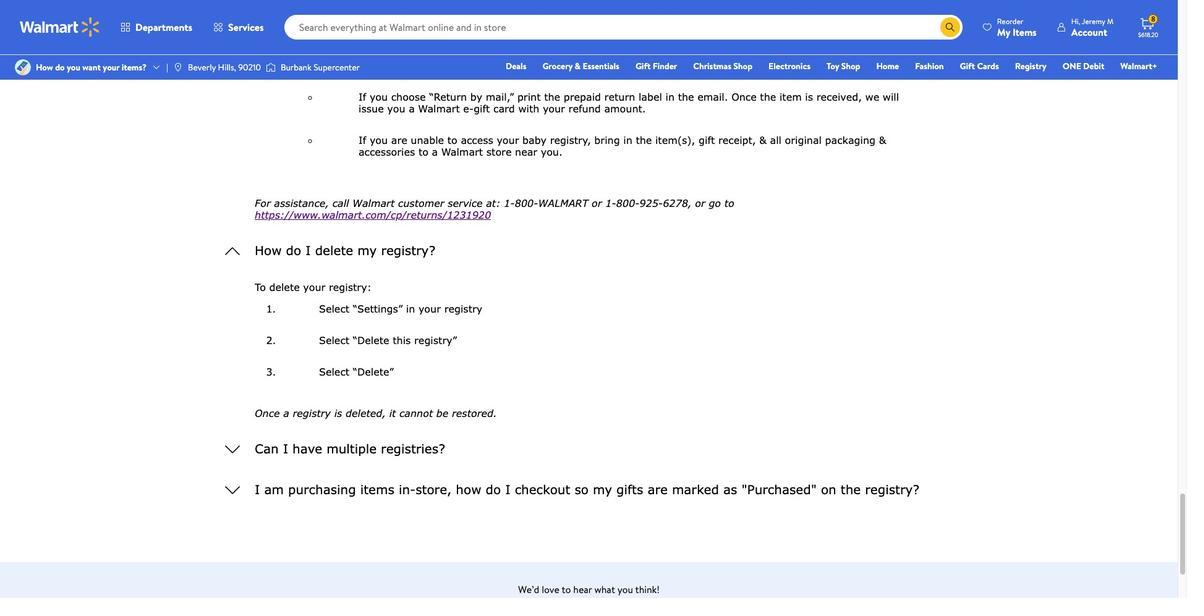 Task type: vqa. For each thing, say whether or not it's contained in the screenshot.
1st deal from right
no



Task type: describe. For each thing, give the bounding box(es) containing it.
beverly
[[188, 61, 216, 74]]

m
[[1108, 16, 1114, 26]]

reorder my items
[[998, 16, 1037, 39]]

hi, jeremy m account
[[1072, 16, 1114, 39]]

shop for christmas shop
[[734, 60, 753, 72]]

items
[[1013, 25, 1037, 39]]

reorder
[[998, 16, 1024, 26]]

love
[[542, 583, 560, 597]]

walmart image
[[20, 17, 100, 37]]

0 horizontal spatial you
[[67, 61, 80, 74]]

christmas
[[694, 60, 732, 72]]

Walmart Site-Wide search field
[[284, 15, 963, 40]]

essentials
[[583, 60, 620, 72]]

we'd love to hear what you think!
[[518, 583, 660, 597]]

deals link
[[501, 59, 532, 73]]

shop for toy shop
[[842, 60, 861, 72]]

electronics
[[769, 60, 811, 72]]

registry
[[1016, 60, 1047, 72]]

|
[[166, 61, 168, 74]]

how do you want your items?
[[36, 61, 147, 74]]

hear
[[574, 583, 593, 597]]

hills,
[[218, 61, 236, 74]]

how
[[36, 61, 53, 74]]

account
[[1072, 25, 1108, 39]]

hi,
[[1072, 16, 1081, 26]]

beverly hills, 90210
[[188, 61, 261, 74]]

one debit
[[1063, 60, 1105, 72]]

toy
[[827, 60, 840, 72]]

grocery
[[543, 60, 573, 72]]

toy shop link
[[822, 59, 866, 73]]

 image for beverly
[[173, 62, 183, 72]]

registry link
[[1010, 59, 1053, 73]]

want
[[82, 61, 101, 74]]

christmas shop
[[694, 60, 753, 72]]

walmart+ link
[[1116, 59, 1164, 73]]

toy shop
[[827, 60, 861, 72]]

gift cards link
[[955, 59, 1005, 73]]

walmart+
[[1121, 60, 1158, 72]]



Task type: locate. For each thing, give the bounding box(es) containing it.
0 vertical spatial you
[[67, 61, 80, 74]]

cards
[[978, 60, 1000, 72]]

grocery & essentials
[[543, 60, 620, 72]]

gift finder link
[[630, 59, 683, 73]]

what
[[595, 583, 616, 597]]

 image right | at the top of page
[[173, 62, 183, 72]]

8 $618.20
[[1139, 14, 1159, 39]]

jeremy
[[1083, 16, 1106, 26]]

 image
[[15, 59, 31, 75], [173, 62, 183, 72]]

do
[[55, 61, 65, 74]]

to
[[562, 583, 571, 597]]

burbank supercenter
[[281, 61, 360, 74]]

1 horizontal spatial gift
[[961, 60, 976, 72]]

2 gift from the left
[[961, 60, 976, 72]]

Search search field
[[284, 15, 963, 40]]

&
[[575, 60, 581, 72]]

one debit link
[[1058, 59, 1111, 73]]

1 horizontal spatial shop
[[842, 60, 861, 72]]

gift left cards
[[961, 60, 976, 72]]

gift inside 'link'
[[961, 60, 976, 72]]

0 horizontal spatial gift
[[636, 60, 651, 72]]

gift for gift cards
[[961, 60, 976, 72]]

you right what
[[618, 583, 634, 597]]

 image
[[266, 61, 276, 74]]

think!
[[636, 583, 660, 597]]

home
[[877, 60, 900, 72]]

services
[[228, 20, 264, 34]]

gift
[[636, 60, 651, 72], [961, 60, 976, 72]]

departments button
[[110, 12, 203, 42]]

services button
[[203, 12, 274, 42]]

gift finder
[[636, 60, 678, 72]]

fashion
[[916, 60, 945, 72]]

 image for how
[[15, 59, 31, 75]]

gift for gift finder
[[636, 60, 651, 72]]

burbank
[[281, 61, 312, 74]]

christmas shop link
[[688, 59, 759, 73]]

0 horizontal spatial  image
[[15, 59, 31, 75]]

supercenter
[[314, 61, 360, 74]]

you right do
[[67, 61, 80, 74]]

grocery & essentials link
[[537, 59, 625, 73]]

1 vertical spatial you
[[618, 583, 634, 597]]

items?
[[122, 61, 147, 74]]

deals
[[506, 60, 527, 72]]

home link
[[871, 59, 905, 73]]

shop right toy
[[842, 60, 861, 72]]

finder
[[653, 60, 678, 72]]

my
[[998, 25, 1011, 39]]

you
[[67, 61, 80, 74], [618, 583, 634, 597]]

gift left finder
[[636, 60, 651, 72]]

departments
[[135, 20, 192, 34]]

2 shop from the left
[[842, 60, 861, 72]]

we'd
[[518, 583, 540, 597]]

0 horizontal spatial shop
[[734, 60, 753, 72]]

 image left the how
[[15, 59, 31, 75]]

fashion link
[[910, 59, 950, 73]]

debit
[[1084, 60, 1105, 72]]

1 shop from the left
[[734, 60, 753, 72]]

1 gift from the left
[[636, 60, 651, 72]]

your
[[103, 61, 120, 74]]

8
[[1152, 14, 1156, 24]]

one
[[1063, 60, 1082, 72]]

1 horizontal spatial you
[[618, 583, 634, 597]]

$618.20
[[1139, 30, 1159, 39]]

search icon image
[[946, 22, 956, 32]]

electronics link
[[764, 59, 817, 73]]

90210
[[238, 61, 261, 74]]

shop
[[734, 60, 753, 72], [842, 60, 861, 72]]

shop right christmas
[[734, 60, 753, 72]]

1 horizontal spatial  image
[[173, 62, 183, 72]]

gift cards
[[961, 60, 1000, 72]]



